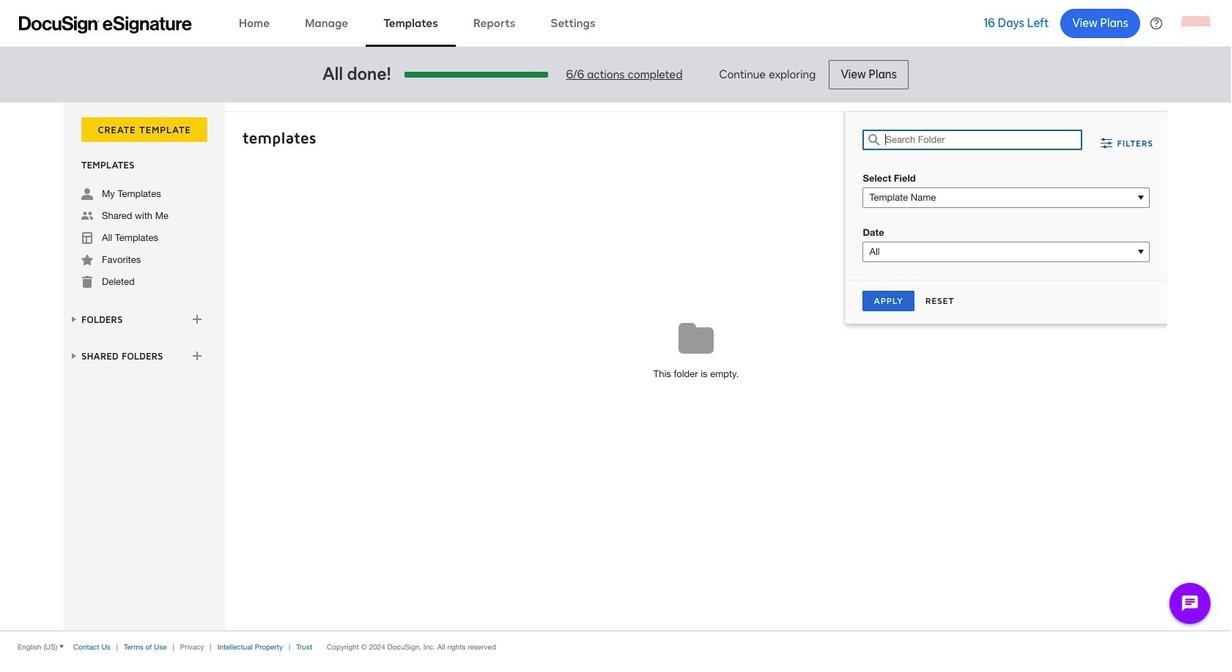 Task type: vqa. For each thing, say whether or not it's contained in the screenshot.
"DocuSignLogo"
no



Task type: describe. For each thing, give the bounding box(es) containing it.
templates image
[[81, 232, 93, 244]]

trash image
[[81, 276, 93, 288]]

shared image
[[81, 210, 93, 222]]

star filled image
[[81, 254, 93, 266]]

more info region
[[0, 631, 1231, 663]]

docusign esignature image
[[19, 16, 192, 33]]

your uploaded profile image image
[[1181, 8, 1211, 38]]



Task type: locate. For each thing, give the bounding box(es) containing it.
user image
[[81, 188, 93, 200]]

Search Folder text field
[[886, 130, 1082, 150]]

secondary navigation region
[[64, 103, 1171, 631]]

view shared folders image
[[68, 350, 80, 362]]

view folders image
[[68, 314, 80, 325]]



